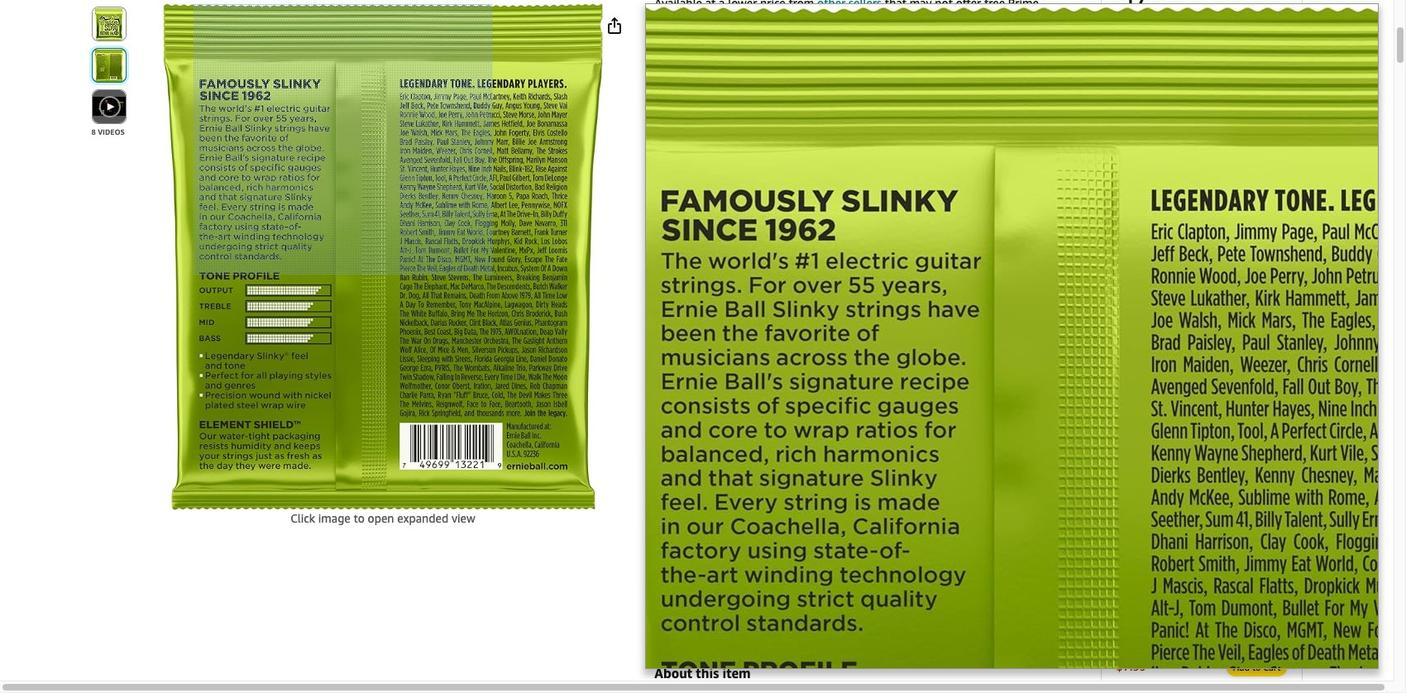 Task type: describe. For each thing, give the bounding box(es) containing it.
material
[[691, 612, 736, 626]]

about this item
[[654, 665, 751, 682]]

$7.99
[[1116, 659, 1146, 673]]

ernie ball regular slinky classic pure nickel electric guitar strings, 10-46 gauge (p02251)
[[1116, 609, 1282, 653]]

4-pack
[[836, 441, 872, 455]]

free delivery
[[1116, 72, 1187, 86]]

get fast, free shipping with amazon prime
[[1116, 13, 1268, 43]]

0 vertical spatial guitar
[[810, 591, 842, 605]]

quantity: 1
[[1126, 249, 1183, 262]]

mega (10.5-48) image
[[994, 166, 1043, 215]]

custom
[[768, 548, 808, 562]]

turbo (9.5-46) image
[[663, 298, 712, 347]]

$35
[[1204, 105, 1224, 119]]

1
[[1177, 249, 1183, 262]]

pack for single pack
[[786, 441, 810, 455]]

on
[[1179, 89, 1193, 103]]

6-pack
[[922, 441, 958, 455]]

gauge inside ernie ball regular slinky classic pure nickel electric guitar strings, 10-46 gauge (p02251)
[[1194, 639, 1227, 653]]

eligible for return, refund or replacement within 30 days of receipt payment
[[1116, 382, 1284, 444]]

within for eligible for return, refund or replacement within 30 days of receipt payment
[[1173, 415, 1201, 428]]

0 horizontal spatial (10-
[[734, 137, 756, 151]]

refund for eligible for return, refund or replacement within 30 days of receipt payment
[[1173, 399, 1206, 411]]

within for eligible for return, refund or replacement within 30 days of receipt
[[882, 36, 915, 50]]

0 horizontal spatial over
[[336, 511, 359, 525]]

0 vertical spatial electric
[[768, 591, 807, 605]]

guitar inside ernie ball regular slinky classic pure nickel electric guitar strings, 10-46 gauge (p02251)
[[1219, 624, 1252, 638]]

pattern name: strings
[[654, 83, 730, 113]]

not
[[935, 0, 953, 10]]

shipping
[[1193, 13, 1242, 27]]

-
[[1270, 175, 1274, 187]]

ships
[[1116, 349, 1140, 362]]

update
[[1134, 190, 1167, 202]]

power (11-48) image
[[795, 232, 845, 281]]

eligible for return, refund or replacement within 30 days of receipt
[[654, 36, 1014, 50]]

days for eligible for return, refund or replacement within 30 days of receipt payment
[[1218, 415, 1239, 428]]

charlotte
[[1194, 175, 1236, 187]]

free
[[984, 0, 1005, 10]]

ernie ball regular slinky classic pure nickel electric guitar strings, 10-46 gauge (p02251) link
[[1116, 609, 1287, 657]]

2 horizontal spatial within
[[1209, 148, 1242, 162]]

brand
[[654, 526, 687, 540]]

30 for eligible for return, refund or replacement within 30 days of receipt payment
[[1204, 415, 1216, 428]]

0 horizontal spatial nickel
[[768, 612, 800, 626]]

free for free returns
[[1116, 46, 1142, 60]]

slinky
[[1212, 609, 1244, 623]]

type
[[654, 629, 681, 643]]

to left zoom
[[397, 511, 408, 525]]

to up buy now
[[1196, 285, 1206, 298]]

to inside option
[[1148, 516, 1159, 529]]

shipped
[[1232, 89, 1273, 103]]

list
[[1162, 516, 1179, 529]]

buy now
[[1180, 317, 1223, 330]]

pattern
[[654, 83, 694, 97]]

add a gift receipt for easy returns
[[1134, 455, 1269, 486]]

Buy Now submit
[[1117, 312, 1286, 336]]

returns for amazon.com returns
[[1116, 382, 1151, 395]]

for inside add a gift receipt for easy returns
[[1227, 455, 1243, 469]]

in
[[1116, 214, 1129, 233]]

to down (p02251)
[[1252, 662, 1261, 673]]

location
[[1169, 190, 1206, 202]]

secure transaction
[[1173, 432, 1257, 444]]

strings
[[654, 99, 693, 113]]

wednesday,
[[1190, 72, 1255, 86]]

by inside on orders shipped by amazon over $35
[[1116, 105, 1129, 119]]

easy
[[1246, 455, 1269, 469]]

ball for ernie ball regular slinky classic pure nickel electric guitar strings, 10-46 gauge (p02251)
[[1146, 609, 1166, 623]]

free returns
[[1116, 46, 1189, 60]]

or for eligible for return, refund or replacement within 30 days of receipt
[[797, 36, 808, 50]]

tomorrow, january 6
[[1116, 132, 1275, 162]]

style: 3-pack
[[654, 408, 724, 422]]

offer
[[956, 0, 981, 10]]

sold
[[1116, 366, 1136, 378]]

pack for 4-pack
[[848, 441, 872, 455]]

returns
[[1134, 472, 1171, 486]]

0 horizontal spatial cart
[[1209, 285, 1230, 298]]

delivering
[[1134, 175, 1179, 187]]

all
[[687, 366, 699, 380]]

fastest
[[1133, 132, 1168, 146]]

0 vertical spatial delivery
[[1145, 72, 1187, 86]]

burly (11-52) image
[[795, 166, 845, 215]]

videos
[[98, 127, 125, 136]]

plated
[[803, 612, 837, 626]]

of for eligible for return, refund or replacement within 30 days of receipt
[[961, 36, 972, 50]]

a
[[1158, 455, 1164, 469]]

that may not offer free prime shipping.
[[654, 0, 1039, 26]]

to inside delivering to charlotte 28216 - update location
[[1182, 175, 1191, 187]]

$33.99
[[922, 470, 959, 484]]

see
[[667, 366, 684, 380]]

pure
[[1116, 624, 1140, 638]]

delivering to charlotte 28216 - update location
[[1134, 175, 1274, 202]]

color
[[654, 569, 684, 583]]

ships from amazon.com sold by
[[1116, 349, 1231, 378]]

28216
[[1239, 175, 1268, 187]]

Add to List radio
[[1116, 510, 1287, 535]]

0 vertical spatial 3-
[[687, 408, 698, 422]]

8 videos
[[91, 127, 125, 136]]

or fastest delivery
[[1116, 132, 1216, 146]]

refund for eligible for return, refund or replacement within 30 days of receipt
[[756, 36, 794, 50]]

add to cart for add to cart submit to the top
[[1174, 285, 1230, 298]]

.
[[1169, 148, 1172, 162]]

in
[[443, 511, 453, 525]]

1 vertical spatial add to cart submit
[[1228, 659, 1286, 676]]

(p02251)
[[1230, 639, 1278, 653]]

amazon.com inside the ships from amazon.com sold by
[[1173, 349, 1231, 362]]

days for eligible for return, refund or replacement within 30 days of receipt
[[935, 36, 958, 50]]

0 vertical spatial add to cart submit
[[1117, 280, 1286, 304]]

not even (12-56) image
[[729, 232, 779, 281]]

single pack
[[750, 441, 810, 455]]

$6.99
[[750, 470, 780, 484]]

beefy (11-54) image
[[729, 166, 779, 215]]

transaction
[[1206, 432, 1257, 444]]

buy
[[1180, 317, 1199, 330]]

Add a gift receipt for easy returns checkbox
[[1119, 457, 1129, 468]]

46
[[1177, 639, 1191, 653]]

electric inside ernie ball regular slinky classic pure nickel electric guitar strings, 10-46 gauge (p02251)
[[1178, 624, 1216, 638]]

pack down see all 20 options at bottom
[[698, 408, 724, 422]]

replacement for eligible for return, refund or replacement within 30 days of receipt payment
[[1220, 399, 1279, 411]]

replacement for eligible for return, refund or replacement within 30 days of receipt
[[811, 36, 879, 50]]

mins
[[1254, 148, 1280, 162]]

get
[[1116, 13, 1135, 27]]

amazon.com inside amazon.com returns
[[1173, 366, 1231, 378]]

from
[[1143, 349, 1165, 362]]

ernie ball
[[768, 526, 818, 540]]

color: regular (10-46)
[[654, 137, 774, 151]]

delivering to charlotte 28216 - update location link
[[1116, 174, 1287, 204]]

amazon inside on orders shipped by amazon over $35
[[1132, 105, 1175, 119]]

free for free delivery
[[1116, 72, 1142, 86]]

of for eligible for return, refund or replacement within 30 days of receipt payment
[[1241, 415, 1251, 428]]

6 inside tomorrow, january 6
[[1163, 148, 1169, 162]]

eligible for return, refund or replacement within 30 days of receipt button for returns
[[1173, 381, 1284, 428]]

eligible for return, refund or replacement within 30 days of receipt button for that may not offer free prime shipping.
[[654, 36, 1024, 50]]

january for wednesday, january 10
[[1116, 89, 1160, 103]]

1 horizontal spatial cart
[[1263, 662, 1281, 673]]



Task type: vqa. For each thing, say whether or not it's contained in the screenshot.
TOMORROW,
yes



Task type: locate. For each thing, give the bounding box(es) containing it.
0 vertical spatial 30
[[918, 36, 932, 50]]

for left the easy
[[1227, 455, 1243, 469]]

2 horizontal spatial receipt
[[1253, 415, 1284, 428]]

refund down amazon.com returns
[[1173, 399, 1206, 411]]

46) up the electric guitar
[[833, 569, 850, 583]]

or inside eligible for return, refund or replacement within 30 days of receipt payment
[[1208, 399, 1218, 411]]

1 vertical spatial delivery
[[1171, 132, 1213, 146]]

0 vertical spatial amazon
[[1116, 29, 1159, 43]]

roll over image to zoom in
[[313, 511, 453, 525]]

skinny top heavy bottom (10-52) image
[[927, 232, 977, 281]]

add to cart submit down (p02251)
[[1228, 659, 1286, 676]]

order
[[1175, 148, 1206, 162]]

to up location
[[1182, 175, 1191, 187]]

0 horizontal spatial 46)
[[756, 137, 774, 151]]

returns inside free returns button
[[1145, 46, 1186, 60]]

add left an
[[1152, 576, 1174, 590]]

about
[[654, 665, 692, 682]]

1 january from the top
[[1116, 89, 1160, 103]]

by
[[1116, 105, 1129, 119], [1139, 366, 1150, 378]]

popover image inside free returns button
[[1193, 50, 1199, 54]]

amazon.com
[[1173, 349, 1231, 362], [1173, 366, 1231, 378]]

nickel down the electric guitar
[[768, 612, 800, 626]]

over
[[1178, 105, 1201, 119], [336, 511, 359, 525]]

to
[[1182, 175, 1191, 187], [1196, 285, 1206, 298], [397, 511, 408, 525], [1148, 516, 1159, 529], [1252, 662, 1261, 673]]

delivery up 10
[[1145, 72, 1187, 86]]

(10-
[[734, 137, 756, 151], [811, 569, 833, 583]]

0 vertical spatial return,
[[715, 36, 753, 50]]

refund
[[756, 36, 794, 50], [1173, 399, 1206, 411]]

1 vertical spatial returns
[[1116, 382, 1151, 395]]

0 vertical spatial or
[[797, 36, 808, 50]]

gauge up instrument
[[691, 548, 726, 562]]

for for eligible for return, refund or replacement within 30 days of receipt payment
[[1209, 382, 1222, 395]]

0 horizontal spatial gauge
[[691, 548, 726, 562]]

add to list
[[1126, 516, 1179, 529]]

1 horizontal spatial or
[[1208, 399, 1218, 411]]

ball up 10-
[[1146, 609, 1166, 623]]

46) up beefy (11-54) image
[[756, 137, 774, 151]]

for
[[696, 36, 712, 50], [1209, 382, 1222, 395], [1227, 455, 1243, 469]]

prime inside get fast, free shipping with amazon prime
[[1162, 29, 1193, 43]]

0 horizontal spatial regular
[[689, 137, 731, 151]]

0 vertical spatial receipt
[[975, 36, 1011, 50]]

return, up transaction
[[1225, 382, 1258, 395]]

1 vertical spatial ernie
[[1116, 609, 1143, 623]]

3-pack
[[664, 441, 700, 455]]

receipt for eligible for return, refund or replacement within 30 days of receipt
[[975, 36, 1011, 50]]

shipping.
[[654, 12, 702, 26]]

with
[[1245, 13, 1268, 27]]

0 horizontal spatial 6
[[1163, 148, 1169, 162]]

46)
[[756, 137, 774, 151], [833, 569, 850, 583]]

1 horizontal spatial receipt
[[1188, 455, 1224, 469]]

amazon.com up eligible for return, refund or replacement within 30 days of receipt payment
[[1173, 366, 1231, 378]]

1 6 from the left
[[1163, 148, 1169, 162]]

1 horizontal spatial for
[[1209, 382, 1222, 395]]

1 vertical spatial 46)
[[833, 569, 850, 583]]

1 horizontal spatial nickel
[[1143, 624, 1175, 638]]

options
[[717, 366, 754, 380]]

prime down free
[[1162, 29, 1193, 43]]

nickel inside ernie ball regular slinky classic pure nickel electric guitar strings, 10-46 gauge (p02251)
[[1143, 624, 1175, 638]]

string gauge
[[654, 548, 726, 562]]

nickel up 10-
[[1143, 624, 1175, 638]]

ball inside ernie ball regular slinky classic pure nickel electric guitar strings, 10-46 gauge (p02251)
[[1146, 609, 1166, 623]]

1 horizontal spatial ball
[[1146, 609, 1166, 623]]

over right roll
[[336, 511, 359, 525]]

add down (p02251)
[[1233, 662, 1250, 673]]

image
[[362, 511, 394, 525]]

add to cart down (p02251)
[[1233, 662, 1281, 673]]

0 vertical spatial january
[[1116, 89, 1160, 103]]

free down amazon prime link
[[1116, 46, 1142, 60]]

classic
[[1247, 609, 1282, 623]]

january down free delivery "link"
[[1116, 89, 1160, 103]]

30 inside eligible for return, refund or replacement within 30 days of receipt payment
[[1204, 415, 1216, 428]]

refund inside eligible for return, refund or replacement within 30 days of receipt payment
[[1173, 399, 1206, 411]]

free returns button
[[1116, 45, 1199, 61]]

receipt
[[975, 36, 1011, 50], [1253, 415, 1284, 428], [1188, 455, 1224, 469]]

$17.99
[[664, 470, 701, 484]]

0 vertical spatial free
[[1116, 46, 1142, 60]]

1 horizontal spatial over
[[1178, 105, 1201, 119]]

delivery up order
[[1171, 132, 1213, 146]]

by up the or
[[1116, 105, 1129, 119]]

hyper (8-42) image
[[795, 298, 845, 347]]

. order within 6 mins
[[1169, 148, 1280, 162]]

add for bottommost add to cart submit
[[1233, 662, 1250, 673]]

eligible for return, refund or replacement within 30 days of receipt button
[[654, 36, 1024, 50], [1173, 381, 1284, 428]]

1 vertical spatial for
[[1209, 382, 1222, 395]]

0 horizontal spatial by
[[1116, 105, 1129, 119]]

on orders shipped by amazon over $35
[[1116, 89, 1273, 119]]

20
[[702, 366, 714, 380]]

style:
[[654, 408, 684, 422]]

of up transaction
[[1241, 415, 1251, 428]]

2 horizontal spatial for
[[1227, 455, 1243, 469]]

or
[[797, 36, 808, 50], [1208, 399, 1218, 411]]

add to cart up buy now
[[1174, 285, 1230, 298]]

10-
[[1159, 639, 1177, 653]]

0 vertical spatial returns
[[1145, 46, 1186, 60]]

ernie inside ernie ball regular slinky classic pure nickel electric guitar strings, 10-46 gauge (p02251)
[[1116, 609, 1143, 623]]

for inside eligible for return, refund or replacement within 30 days of receipt payment
[[1209, 382, 1222, 395]]

1 horizontal spatial electric
[[1178, 624, 1216, 638]]

ernie up custom
[[768, 526, 795, 540]]

3- up $17.99
[[664, 441, 676, 455]]

receipt up transaction
[[1253, 415, 1284, 428]]

fast,
[[1138, 13, 1163, 27]]

regular inside ernie ball regular slinky classic pure nickel electric guitar strings, 10-46 gauge (p02251)
[[1169, 609, 1209, 623]]

regular right color:
[[689, 137, 731, 151]]

1 vertical spatial regular
[[768, 569, 808, 583]]

see all 20 options
[[667, 366, 757, 380]]

0 horizontal spatial electric
[[768, 591, 807, 605]]

0 vertical spatial refund
[[756, 36, 794, 50]]

electric up 46
[[1178, 624, 1216, 638]]

0 horizontal spatial replacement
[[811, 36, 879, 50]]

selected color is regular (10-46). tap to collapse. element
[[654, 126, 1079, 160]]

string material type
[[654, 612, 736, 643]]

zoom
[[411, 511, 440, 525]]

0 vertical spatial regular
[[689, 137, 731, 151]]

0 horizontal spatial eligible
[[654, 36, 693, 50]]

See all 20 options submit
[[658, 362, 783, 386]]

1 horizontal spatial by
[[1139, 366, 1150, 378]]

popover image for eligible for return, refund or replacement within 30 days of receipt
[[1019, 40, 1024, 44]]

over down the on
[[1178, 105, 1201, 119]]

extra (8-38) image
[[861, 166, 911, 215]]

1 vertical spatial add to cart
[[1233, 662, 1281, 673]]

1 vertical spatial replacement
[[1220, 399, 1279, 411]]

secure
[[1173, 432, 1203, 444]]

receipt inside add a gift receipt for easy returns
[[1188, 455, 1224, 469]]

returns down sold
[[1116, 382, 1151, 395]]

0 vertical spatial gauge
[[691, 548, 726, 562]]

1 horizontal spatial 30
[[1204, 415, 1216, 428]]

receipt for eligible for return, refund or replacement within 30 days of receipt payment
[[1253, 415, 1284, 428]]

cart up now
[[1209, 285, 1230, 298]]

returns for free returns
[[1145, 46, 1186, 60]]

pack up $17.99
[[676, 441, 700, 455]]

quantity:
[[1126, 249, 1172, 262]]

0 horizontal spatial 3-
[[664, 441, 676, 455]]

electric guitar
[[768, 591, 842, 605]]

1 horizontal spatial regular
[[768, 569, 808, 583]]

string down brand
[[654, 548, 688, 562]]

1 horizontal spatial 3-
[[687, 408, 698, 422]]

1 vertical spatial over
[[336, 511, 359, 525]]

return, for eligible for return, refund or replacement within 30 days of receipt payment
[[1225, 382, 1258, 395]]

0 vertical spatial add to cart
[[1174, 285, 1230, 298]]

eligible for return, refund or replacement within 30 days of receipt button down that may not offer free prime shipping. on the top of the page
[[654, 36, 1024, 50]]

1 vertical spatial receipt
[[1253, 415, 1284, 428]]

regular (10-46) image
[[663, 166, 712, 215]]

1 vertical spatial within
[[1209, 148, 1242, 162]]

nickel
[[768, 612, 800, 626], [1143, 624, 1175, 638]]

0 vertical spatial eligible for return, refund or replacement within 30 days of receipt button
[[654, 36, 1024, 50]]

ernie up pure
[[1116, 609, 1143, 623]]

0 vertical spatial by
[[1116, 105, 1129, 119]]

return,
[[715, 36, 753, 50], [1225, 382, 1258, 395]]

or for eligible for return, refund or replacement within 30 days of receipt payment
[[1208, 399, 1218, 411]]

add to cart for bottommost add to cart submit
[[1233, 662, 1281, 673]]

46) inside selected color is regular (10-46). tap to collapse. element
[[756, 137, 774, 151]]

2 horizontal spatial regular
[[1169, 609, 1209, 623]]

1 vertical spatial prime
[[1162, 29, 1193, 43]]

0 vertical spatial replacement
[[811, 36, 879, 50]]

hybrid (9-46) image
[[927, 166, 977, 215]]

guitar up the plated
[[810, 591, 842, 605]]

return, up name:
[[715, 36, 753, 50]]

now
[[1201, 317, 1223, 330]]

free down free returns
[[1116, 72, 1142, 86]]

eligible for eligible for return, refund or replacement within 30 days of receipt payment
[[1173, 382, 1206, 395]]

ernie for ernie ball regular slinky classic pure nickel electric guitar strings, 10-46 gauge (p02251)
[[1116, 609, 1143, 623]]

by right sold
[[1139, 366, 1150, 378]]

1 horizontal spatial refund
[[1173, 399, 1206, 411]]

eligible down shipping.
[[654, 36, 693, 50]]

1 horizontal spatial (10-
[[811, 569, 833, 583]]

add left list
[[1126, 516, 1146, 529]]

regular (10-46)
[[768, 569, 850, 583]]

pack
[[698, 408, 724, 422], [676, 441, 700, 455], [786, 441, 810, 455], [848, 441, 872, 455], [934, 441, 958, 455]]

0 vertical spatial ernie
[[768, 526, 795, 540]]

receipt down free
[[975, 36, 1011, 50]]

0 horizontal spatial or
[[797, 36, 808, 50]]

1 vertical spatial 3-
[[664, 441, 676, 455]]

0 vertical spatial (10-
[[734, 137, 756, 151]]

None submit
[[92, 7, 125, 41], [92, 49, 125, 82], [92, 90, 125, 123], [654, 160, 721, 221], [721, 160, 787, 221], [787, 160, 853, 221], [853, 160, 919, 221], [919, 160, 985, 221], [985, 160, 1051, 221], [654, 226, 721, 287], [721, 226, 787, 287], [787, 226, 853, 287], [853, 226, 919, 287], [919, 226, 985, 287], [985, 226, 1051, 287], [654, 292, 721, 353], [721, 292, 787, 353], [787, 292, 853, 353], [659, 434, 736, 491], [745, 434, 822, 491], [831, 434, 908, 491], [917, 434, 994, 491], [92, 7, 125, 41], [92, 49, 125, 82], [92, 90, 125, 123], [654, 160, 721, 221], [721, 160, 787, 221], [787, 160, 853, 221], [853, 160, 919, 221], [919, 160, 985, 221], [985, 160, 1051, 221], [654, 226, 721, 287], [721, 226, 787, 287], [787, 226, 853, 287], [853, 226, 919, 287], [919, 226, 985, 287], [985, 226, 1051, 287], [654, 292, 721, 353], [721, 292, 787, 353], [787, 292, 853, 353], [659, 434, 736, 491], [745, 434, 822, 491], [831, 434, 908, 491], [917, 434, 994, 491]]

replacement inside eligible for return, refund or replacement within 30 days of receipt payment
[[1220, 399, 1279, 411]]

0 horizontal spatial 30
[[918, 36, 932, 50]]

delivery
[[1145, 72, 1187, 86], [1171, 132, 1213, 146]]

1 vertical spatial amazon.com
[[1173, 366, 1231, 378]]

january for tomorrow, january 6
[[1116, 148, 1160, 162]]

that
[[885, 0, 907, 10]]

30 for eligible for return, refund or replacement within 30 days of receipt
[[918, 36, 932, 50]]

for for eligible for return, refund or replacement within 30 days of receipt
[[696, 36, 712, 50]]

0 vertical spatial popover image
[[1019, 40, 1024, 44]]

nickel plated
[[768, 612, 837, 626]]

amazon prime link
[[1116, 29, 1193, 43]]

popover image
[[1019, 40, 1024, 44], [1193, 50, 1199, 54]]

primo (9.5-44) image
[[861, 232, 911, 281]]

replacement up transaction
[[1220, 399, 1279, 411]]

mighty (8.5-40) image
[[663, 232, 712, 281]]

return, for eligible for return, refund or replacement within 30 days of receipt
[[715, 36, 753, 50]]

ultra (10-48) image
[[729, 298, 779, 347]]

amazon
[[1116, 29, 1159, 43], [1132, 105, 1175, 119]]

cart
[[1209, 285, 1230, 298], [1263, 662, 1281, 673]]

of
[[961, 36, 972, 50], [1241, 415, 1251, 428]]

returns inside amazon.com returns
[[1116, 382, 1151, 395]]

ball up custom
[[798, 526, 818, 540]]

30
[[918, 36, 932, 50], [1204, 415, 1216, 428]]

january inside wednesday, january 10
[[1116, 89, 1160, 103]]

days down not on the right of page
[[935, 36, 958, 50]]

1 vertical spatial electric
[[1178, 624, 1216, 638]]

of down "offer"
[[961, 36, 972, 50]]

0 vertical spatial within
[[882, 36, 915, 50]]

add to cart submit up buy now
[[1117, 280, 1286, 304]]

amazon.com down buy now "submit" at the right top
[[1173, 349, 1231, 362]]

within
[[882, 36, 915, 50], [1209, 148, 1242, 162], [1173, 415, 1201, 428]]

ball
[[798, 526, 818, 540], [1146, 609, 1166, 623]]

pack for 3-pack
[[676, 441, 700, 455]]

refund down that may not offer free prime shipping. on the top of the page
[[756, 36, 794, 50]]

1 vertical spatial guitar
[[1219, 624, 1252, 638]]

1 vertical spatial 30
[[1204, 415, 1216, 428]]

popover image inside eligible for return, refund or replacement within 30 days of receipt button
[[1019, 40, 1024, 44]]

1 vertical spatial string
[[654, 612, 688, 626]]

add to cart
[[1174, 285, 1230, 298], [1233, 662, 1281, 673]]

add to list link
[[1117, 511, 1286, 535]]

for down shipping.
[[696, 36, 712, 50]]

4-
[[836, 441, 848, 455]]

an
[[1177, 576, 1191, 590]]

or
[[1116, 132, 1130, 146]]

1 vertical spatial days
[[1218, 415, 1239, 428]]

0 vertical spatial string
[[654, 548, 688, 562]]

days inside eligible for return, refund or replacement within 30 days of receipt payment
[[1218, 415, 1239, 428]]

Add to Cart submit
[[1117, 280, 1286, 304], [1228, 659, 1286, 676]]

1 horizontal spatial of
[[1241, 415, 1251, 428]]

single
[[750, 441, 783, 455]]

pack right single on the right bottom
[[786, 441, 810, 455]]

(10- up beefy (11-54) image
[[734, 137, 756, 151]]

stock
[[1133, 214, 1171, 233]]

2 january from the top
[[1116, 148, 1160, 162]]

(10- up the electric guitar
[[811, 569, 833, 583]]

free
[[1166, 13, 1190, 27]]

0 vertical spatial over
[[1178, 105, 1201, 119]]

or down that may not offer free prime shipping. on the top of the page
[[797, 36, 808, 50]]

days up transaction
[[1218, 415, 1239, 428]]

10
[[1163, 89, 1176, 103]]

within down tomorrow,
[[1209, 148, 1242, 162]]

add up buy
[[1174, 285, 1193, 298]]

regular down custom
[[768, 569, 808, 583]]

add inside add a gift receipt for easy returns
[[1134, 455, 1155, 469]]

30 up secure transaction button
[[1204, 415, 1216, 428]]

to left list
[[1148, 516, 1159, 529]]

popover image for free returns
[[1193, 50, 1199, 54]]

secure transaction button
[[1173, 430, 1257, 444]]

6 down tomorrow,
[[1245, 148, 1251, 162]]

eligible down the ships from amazon.com sold by
[[1173, 382, 1206, 395]]

amazon down the get
[[1116, 29, 1159, 43]]

2 string from the top
[[654, 612, 688, 626]]

selected style is 3-pack. tap to collapse. element
[[654, 397, 1079, 431]]

prime
[[1008, 0, 1039, 10], [1162, 29, 1193, 43]]

for down the ships from amazon.com sold by
[[1209, 382, 1222, 395]]

receipt inside eligible for return, refund or replacement within 30 days of receipt payment
[[1253, 415, 1284, 428]]

1 horizontal spatial eligible
[[1173, 382, 1206, 395]]

0 horizontal spatial ernie
[[768, 526, 795, 540]]

1 vertical spatial (10-
[[811, 569, 833, 583]]

1 vertical spatial ball
[[1146, 609, 1166, 623]]

2 6 from the left
[[1245, 148, 1251, 162]]

january
[[1116, 89, 1160, 103], [1116, 148, 1160, 162]]

pack for 6-pack
[[934, 441, 958, 455]]

add left the a
[[1134, 455, 1155, 469]]

of inside eligible for return, refund or replacement within 30 days of receipt payment
[[1241, 415, 1251, 428]]

3- right the style:
[[687, 408, 698, 422]]

prime inside that may not offer free prime shipping.
[[1008, 0, 1039, 10]]

1 vertical spatial january
[[1116, 148, 1160, 162]]

1 vertical spatial popover image
[[1193, 50, 1199, 54]]

eligible for return, refund or replacement within 30 days of receipt button up transaction
[[1173, 381, 1284, 428]]

1 vertical spatial free
[[1116, 72, 1142, 86]]

over inside on orders shipped by amazon over $35
[[1178, 105, 1201, 119]]

electric up nickel plated
[[768, 591, 807, 605]]

within down that
[[882, 36, 915, 50]]

super (9-42) image
[[994, 232, 1043, 281]]

0 horizontal spatial days
[[935, 36, 958, 50]]

add for add to cart submit to the top
[[1174, 285, 1193, 298]]

within inside eligible for return, refund or replacement within 30 days of receipt payment
[[1173, 415, 1201, 428]]

string inside string material type
[[654, 612, 688, 626]]

free inside button
[[1116, 46, 1142, 60]]

string for string material type
[[654, 612, 688, 626]]

1 horizontal spatial 6
[[1245, 148, 1251, 162]]

pack up $23.99 on the bottom
[[848, 441, 872, 455]]

1 free from the top
[[1116, 46, 1142, 60]]

30 down may
[[918, 36, 932, 50]]

string for string gauge
[[654, 548, 688, 562]]

0 horizontal spatial receipt
[[975, 36, 1011, 50]]

2 vertical spatial receipt
[[1188, 455, 1224, 469]]

1 string from the top
[[654, 548, 688, 562]]

prime right free
[[1008, 0, 1039, 10]]

1 horizontal spatial within
[[1173, 415, 1201, 428]]

replacement down that may not offer free prime shipping. on the top of the page
[[811, 36, 879, 50]]

1 horizontal spatial prime
[[1162, 29, 1193, 43]]

amazon down 10
[[1132, 105, 1175, 119]]

item
[[722, 665, 751, 682]]

add an accessory:
[[1152, 576, 1250, 590]]

orders
[[1196, 89, 1229, 103]]

january inside tomorrow, january 6
[[1116, 148, 1160, 162]]

by inside the ships from amazon.com sold by
[[1139, 366, 1150, 378]]

regular up 46
[[1169, 609, 1209, 623]]

strings,
[[1116, 639, 1156, 653]]

eligible inside eligible for return, refund or replacement within 30 days of receipt payment
[[1173, 382, 1206, 395]]

1 vertical spatial of
[[1241, 415, 1251, 428]]

2 amazon.com from the top
[[1173, 366, 1231, 378]]

0 vertical spatial for
[[696, 36, 712, 50]]

6 down or fastest delivery
[[1163, 148, 1169, 162]]

january down the fastest
[[1116, 148, 1160, 162]]

eligible for eligible for return, refund or replacement within 30 days of receipt
[[654, 36, 693, 50]]

1 vertical spatial amazon
[[1132, 105, 1175, 119]]

accessory:
[[1194, 576, 1250, 590]]

receipt down secure transaction
[[1188, 455, 1224, 469]]

add inside add to list link
[[1126, 516, 1146, 529]]

dropdown image
[[1271, 253, 1279, 259]]

gauge right 46
[[1194, 639, 1227, 653]]

1 horizontal spatial ernie
[[1116, 609, 1143, 623]]

0 vertical spatial 46)
[[756, 137, 774, 151]]

1 horizontal spatial return,
[[1225, 382, 1258, 395]]

0 vertical spatial days
[[935, 36, 958, 50]]

string up type
[[654, 612, 688, 626]]

pack up $33.99
[[934, 441, 958, 455]]

0 vertical spatial of
[[961, 36, 972, 50]]

1 vertical spatial return,
[[1225, 382, 1258, 395]]

amazon inside get fast, free shipping with amazon prime
[[1116, 29, 1159, 43]]

guitar down slinky
[[1219, 624, 1252, 638]]

2 vertical spatial within
[[1173, 415, 1201, 428]]

or up secure transaction button
[[1208, 399, 1218, 411]]

2 free from the top
[[1116, 72, 1142, 86]]

ernie for ernie ball
[[768, 526, 795, 540]]

within up secure
[[1173, 415, 1201, 428]]

color:
[[654, 137, 686, 151]]

returns down amazon prime link
[[1145, 46, 1186, 60]]

cart down (p02251)
[[1263, 662, 1281, 673]]

0 horizontal spatial within
[[882, 36, 915, 50]]

add for add a gift receipt for easy returns checkbox
[[1134, 455, 1155, 469]]

ball for ernie ball
[[798, 526, 818, 540]]

2 vertical spatial regular
[[1169, 609, 1209, 623]]

0 horizontal spatial guitar
[[810, 591, 842, 605]]

1 vertical spatial eligible for return, refund or replacement within 30 days of receipt button
[[1173, 381, 1284, 428]]

wednesday, january 10
[[1116, 72, 1255, 103]]

1 amazon.com from the top
[[1173, 349, 1231, 362]]

return, inside eligible for return, refund or replacement within 30 days of receipt payment
[[1225, 382, 1258, 395]]

0 vertical spatial prime
[[1008, 0, 1039, 10]]

1 vertical spatial cart
[[1263, 662, 1281, 673]]



